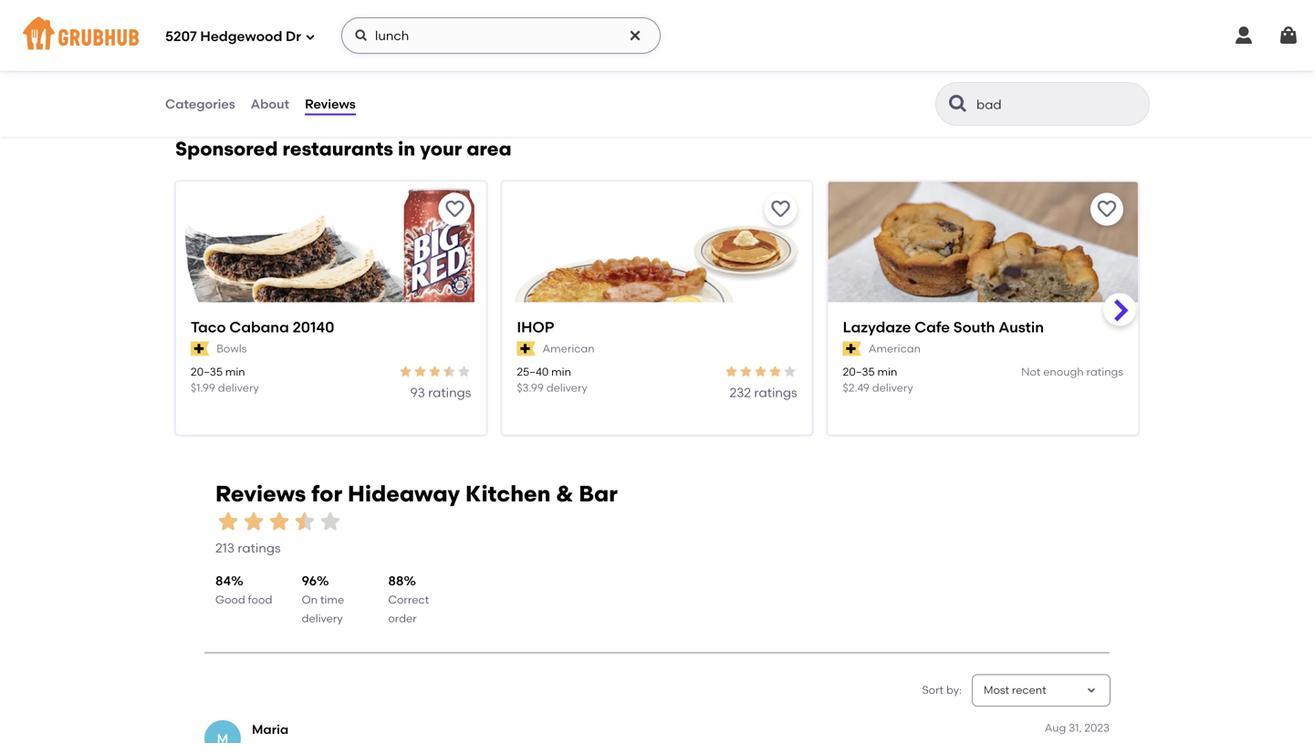 Task type: locate. For each thing, give the bounding box(es) containing it.
93 ratings
[[410, 385, 471, 401]]

1 subscription pass image from the left
[[191, 342, 209, 357]]

ratings right 93
[[428, 385, 471, 401]]

subscription pass image for taco
[[191, 342, 209, 357]]

ratings right 213
[[238, 541, 281, 556]]

reviews button
[[304, 71, 357, 137]]

84 good food
[[215, 574, 272, 607]]

31,
[[1069, 722, 1082, 735]]

2 subscription pass image from the left
[[843, 342, 862, 357]]

2 save this restaurant image from the left
[[1096, 199, 1118, 220]]

save this restaurant image
[[444, 199, 466, 220]]

1 horizontal spatial save this restaurant image
[[1096, 199, 1118, 220]]

&
[[556, 481, 574, 508]]

1 min from the left
[[225, 366, 245, 379]]

20–35 inside 20–35 min $1.99 delivery
[[191, 366, 223, 379]]

2 20–35 from the left
[[843, 366, 875, 379]]

0 horizontal spatial 20–35
[[191, 366, 223, 379]]

on
[[302, 594, 318, 607]]

delivery inside the 25–40 min $3.99 delivery
[[547, 381, 588, 395]]

subscription pass image
[[517, 342, 535, 357]]

delivery right $1.99
[[218, 381, 259, 395]]

reviews
[[305, 96, 356, 112], [215, 481, 306, 508]]

most recent
[[984, 684, 1047, 697]]

min for lazydaze cafe south austin
[[878, 366, 898, 379]]

reviews for hideaway kitchen & bar
[[215, 481, 618, 508]]

3 min from the left
[[878, 366, 898, 379]]

main navigation navigation
[[0, 0, 1314, 71]]

subscription pass image down taco
[[191, 342, 209, 357]]

232
[[730, 385, 751, 401]]

svg image
[[1233, 25, 1255, 47], [1278, 25, 1300, 47], [354, 28, 369, 43], [305, 31, 316, 42]]

subscription pass image down lazydaze
[[843, 342, 862, 357]]

0 horizontal spatial save this restaurant button
[[438, 193, 471, 226]]

restaurants
[[283, 137, 393, 161]]

american
[[543, 342, 595, 356], [869, 342, 921, 356]]

0 horizontal spatial min
[[225, 366, 245, 379]]

delivery right $2.49 on the bottom right of page
[[872, 381, 914, 395]]

austin
[[999, 319, 1044, 336]]

subscription pass image for lazydaze
[[843, 342, 862, 357]]

hideaway
[[348, 481, 460, 508]]

0 horizontal spatial save this restaurant image
[[770, 199, 792, 220]]

1 save this restaurant button from the left
[[438, 193, 471, 226]]

delivery inside 96 on time delivery
[[302, 612, 343, 626]]

delivery for taco cabana 20140
[[218, 381, 259, 395]]

recent
[[1012, 684, 1047, 697]]

save this restaurant image for lazydaze cafe south austin
[[1096, 199, 1118, 220]]

ratings
[[1087, 366, 1124, 379], [428, 385, 471, 401], [754, 385, 797, 401], [238, 541, 281, 556]]

save this restaurant button for 20140
[[438, 193, 471, 226]]

min
[[225, 366, 245, 379], [552, 366, 571, 379], [878, 366, 898, 379]]

bowls
[[217, 342, 247, 356]]

american for ihop
[[543, 342, 595, 356]]

min down lazydaze
[[878, 366, 898, 379]]

min for ihop
[[552, 366, 571, 379]]

min down bowls
[[225, 366, 245, 379]]

delivery down time
[[302, 612, 343, 626]]

ratings right 232
[[754, 385, 797, 401]]

delivery inside 20–35 min $1.99 delivery
[[218, 381, 259, 395]]

ratings for 213 ratings
[[238, 541, 281, 556]]

time
[[320, 594, 344, 607]]

aug 31, 2023
[[1045, 722, 1110, 735]]

1 horizontal spatial save this restaurant button
[[765, 193, 797, 226]]

star icon image
[[398, 365, 413, 379], [413, 365, 427, 379], [427, 365, 442, 379], [442, 365, 457, 379], [442, 365, 457, 379], [457, 365, 471, 379], [724, 365, 739, 379], [739, 365, 754, 379], [754, 365, 768, 379], [768, 365, 783, 379], [783, 365, 797, 379], [215, 509, 241, 535], [241, 509, 267, 535], [267, 509, 292, 535], [292, 509, 318, 535], [292, 509, 318, 535], [318, 509, 343, 535]]

delivery
[[218, 381, 259, 395], [547, 381, 588, 395], [872, 381, 914, 395], [302, 612, 343, 626]]

$2.49
[[843, 381, 870, 395]]

american down lazydaze
[[869, 342, 921, 356]]

sponsored restaurants in your area
[[175, 137, 512, 161]]

2 min from the left
[[552, 366, 571, 379]]

$3.99
[[517, 381, 544, 395]]

reviews inside "button"
[[305, 96, 356, 112]]

caret down icon image
[[1084, 684, 1099, 699]]

save this restaurant button
[[438, 193, 471, 226], [765, 193, 797, 226], [1091, 193, 1124, 226]]

0 vertical spatial reviews
[[305, 96, 356, 112]]

1 horizontal spatial 20–35
[[843, 366, 875, 379]]

min inside 20–35 min $1.99 delivery
[[225, 366, 245, 379]]

reviews for reviews
[[305, 96, 356, 112]]

20–35 inside 20–35 min $2.49 delivery
[[843, 366, 875, 379]]

in
[[398, 137, 415, 161]]

20–35 up $2.49 on the bottom right of page
[[843, 366, 875, 379]]

delivery for lazydaze cafe south austin
[[872, 381, 914, 395]]

1 american from the left
[[543, 342, 595, 356]]

213 ratings
[[215, 541, 281, 556]]

ihop logo image
[[502, 182, 812, 335]]

delivery inside 20–35 min $2.49 delivery
[[872, 381, 914, 395]]

reviews up restaurants
[[305, 96, 356, 112]]

Search for food, convenience, alcohol... search field
[[341, 17, 661, 54]]

96 on time delivery
[[302, 574, 344, 626]]

0 horizontal spatial subscription pass image
[[191, 342, 209, 357]]

save this restaurant image for ihop
[[770, 199, 792, 220]]

bar
[[579, 481, 618, 508]]

25–40 min $3.99 delivery
[[517, 366, 588, 395]]

1 horizontal spatial subscription pass image
[[843, 342, 862, 357]]

20–35
[[191, 366, 223, 379], [843, 366, 875, 379]]

1 vertical spatial reviews
[[215, 481, 306, 508]]

not
[[1022, 366, 1041, 379]]

88
[[388, 574, 404, 589]]

save this restaurant button for south
[[1091, 193, 1124, 226]]

reviews up 213 ratings
[[215, 481, 306, 508]]

ihop link
[[517, 317, 797, 338]]

2 american from the left
[[869, 342, 921, 356]]

delivery right "$3.99"
[[547, 381, 588, 395]]

min inside 20–35 min $2.49 delivery
[[878, 366, 898, 379]]

3 save this restaurant button from the left
[[1091, 193, 1124, 226]]

aug
[[1045, 722, 1066, 735]]

sponsored
[[175, 137, 278, 161]]

taco cabana 20140 link
[[191, 317, 471, 338]]

88 correct order
[[388, 574, 429, 626]]

min inside the 25–40 min $3.99 delivery
[[552, 366, 571, 379]]

min for taco cabana 20140
[[225, 366, 245, 379]]

for
[[311, 481, 342, 508]]

$1.99
[[191, 381, 215, 395]]

good
[[215, 594, 245, 607]]

search icon image
[[948, 93, 969, 115]]

2 horizontal spatial save this restaurant button
[[1091, 193, 1124, 226]]

1 save this restaurant image from the left
[[770, 199, 792, 220]]

save this restaurant image
[[770, 199, 792, 220], [1096, 199, 1118, 220]]

2 horizontal spatial min
[[878, 366, 898, 379]]

min right 25–40 at the left of the page
[[552, 366, 571, 379]]

categories button
[[164, 71, 236, 137]]

1 horizontal spatial min
[[552, 366, 571, 379]]

1 20–35 from the left
[[191, 366, 223, 379]]

svg image
[[628, 28, 643, 43]]

enough
[[1044, 366, 1084, 379]]

1 horizontal spatial american
[[869, 342, 921, 356]]

american up the 25–40 min $3.99 delivery
[[543, 342, 595, 356]]

hedgewood
[[200, 28, 282, 45]]

ratings for 232 ratings
[[754, 385, 797, 401]]

subscription pass image
[[191, 342, 209, 357], [843, 342, 862, 357]]

by:
[[947, 684, 962, 697]]

food
[[248, 594, 272, 607]]

20–35 up $1.99
[[191, 366, 223, 379]]

0 horizontal spatial american
[[543, 342, 595, 356]]



Task type: describe. For each thing, give the bounding box(es) containing it.
taco
[[191, 319, 226, 336]]

south
[[954, 319, 995, 336]]

2 save this restaurant button from the left
[[765, 193, 797, 226]]

20140
[[293, 319, 334, 336]]

ratings right enough
[[1087, 366, 1124, 379]]

93
[[410, 385, 425, 401]]

96
[[302, 574, 317, 589]]

not enough ratings
[[1022, 366, 1124, 379]]

20–35 min $1.99 delivery
[[191, 366, 259, 395]]

84
[[215, 574, 231, 589]]

5207 hedgewood dr
[[165, 28, 301, 45]]

delivery for ihop
[[547, 381, 588, 395]]

taco cabana 20140
[[191, 319, 334, 336]]

25–40
[[517, 366, 549, 379]]

about
[[251, 96, 289, 112]]

lazydaze
[[843, 319, 911, 336]]

sort
[[922, 684, 944, 697]]

lazydaze cafe south austin link
[[843, 317, 1124, 338]]

lazydaze cafe south austin
[[843, 319, 1044, 336]]

cafe
[[915, 319, 950, 336]]

5207
[[165, 28, 197, 45]]

2023
[[1085, 722, 1110, 735]]

your
[[420, 137, 462, 161]]

kitchen
[[466, 481, 551, 508]]

american for lazydaze cafe south austin
[[869, 342, 921, 356]]

reviews for reviews for hideaway kitchen & bar
[[215, 481, 306, 508]]

20–35 for taco
[[191, 366, 223, 379]]

Sort by: field
[[984, 683, 1047, 699]]

213
[[215, 541, 235, 556]]

cabana
[[230, 319, 289, 336]]

232 ratings
[[730, 385, 797, 401]]

maria
[[252, 723, 289, 738]]

lazydaze cafe south austin logo image
[[829, 182, 1138, 335]]

categories
[[165, 96, 235, 112]]

correct
[[388, 594, 429, 607]]

order
[[388, 612, 417, 626]]

20–35 for lazydaze
[[843, 366, 875, 379]]

area
[[467, 137, 512, 161]]

dr
[[286, 28, 301, 45]]

20–35 min $2.49 delivery
[[843, 366, 914, 395]]

ihop
[[517, 319, 554, 336]]

sort by:
[[922, 684, 962, 697]]

taco cabana 20140 logo image
[[176, 182, 486, 335]]

most
[[984, 684, 1010, 697]]

Search Hideaway Kitchen & Bar search field
[[975, 96, 1115, 113]]

about button
[[250, 71, 290, 137]]

ratings for 93 ratings
[[428, 385, 471, 401]]



Task type: vqa. For each thing, say whether or not it's contained in the screenshot.
MADE
no



